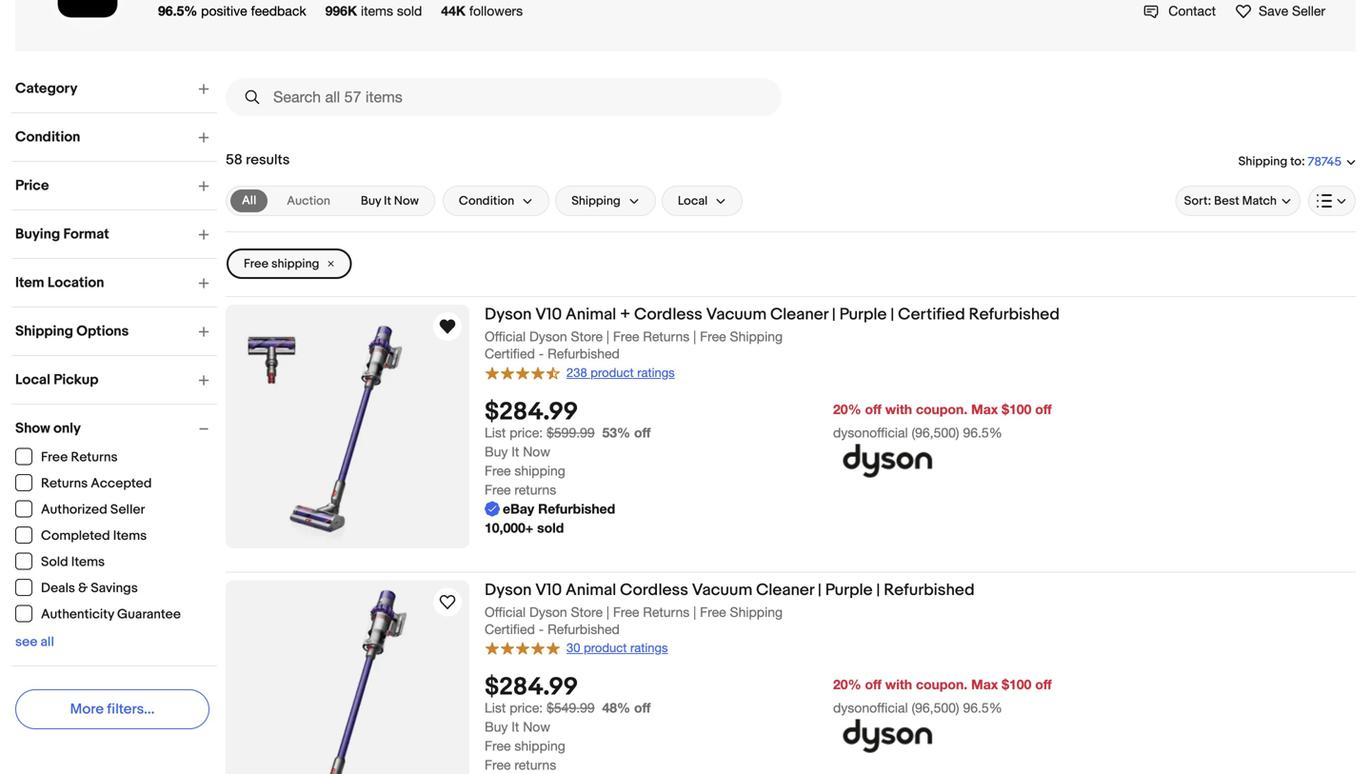 Task type: vqa. For each thing, say whether or not it's contained in the screenshot.
'Watches' to the middle
no



Task type: describe. For each thing, give the bounding box(es) containing it.
completed items
[[41, 528, 147, 544]]

2 vertical spatial buy
[[485, 719, 508, 735]]

- inside dyson v10 animal cordless vacuum cleaner | purple | refurbished official dyson store | free returns | free shipping certified - refurbished
[[539, 622, 544, 637]]

save seller button
[[1236, 1, 1326, 21]]

$284.99 for dyson v10 animal + cordless vacuum cleaner | purple | certified refurbished
[[485, 398, 578, 427]]

see all button
[[15, 635, 54, 651]]

contact link
[[1144, 3, 1217, 19]]

sort:
[[1185, 194, 1212, 208]]

vacuum inside dyson v10 animal cordless vacuum cleaner | purple | refurbished official dyson store | free returns | free shipping certified - refurbished
[[692, 580, 753, 600]]

returns inside dyson v10 animal cordless vacuum cleaner | purple | refurbished official dyson store | free returns | free shipping certified - refurbished
[[643, 604, 690, 620]]

$284.99 for dyson v10 animal cordless vacuum cleaner | purple | refurbished
[[485, 673, 578, 703]]

show only button
[[15, 420, 217, 437]]

dyson right the watch dyson v10 animal cordless vacuum cleaner | purple | refurbished image
[[485, 580, 532, 600]]

shipping for shipping
[[572, 194, 621, 208]]

product for +
[[591, 365, 634, 380]]

$599.99
[[547, 425, 595, 440]]

cleaner inside dyson v10 animal cordless vacuum cleaner | purple | refurbished official dyson store | free returns | free shipping certified - refurbished
[[757, 580, 815, 600]]

238 product ratings link
[[485, 364, 675, 381]]

20% off with coupon. max $100 off list price: $549.99 48% off
[[485, 677, 1052, 716]]

buying
[[15, 226, 60, 243]]

deals & savings link
[[15, 579, 139, 597]]

shipping options button
[[15, 323, 217, 340]]

2 vertical spatial it
[[512, 719, 520, 735]]

see all
[[15, 635, 54, 651]]

category button
[[15, 80, 217, 97]]

returns inside dyson v10 animal + cordless vacuum cleaner | purple | certified refurbished official dyson store | free returns | free shipping certified - refurbished
[[643, 329, 690, 344]]

price button
[[15, 177, 217, 194]]

local button
[[662, 186, 743, 216]]

buy it now
[[361, 194, 419, 208]]

contact
[[1169, 3, 1217, 19]]

buying format
[[15, 226, 109, 243]]

2 vertical spatial now
[[523, 719, 551, 735]]

30
[[567, 641, 581, 656]]

positive
[[201, 3, 247, 19]]

sold
[[41, 554, 68, 571]]

dyson v10 animal + cordless vacuum cleaner | purple | certified refurbished image
[[226, 305, 470, 549]]

1 vertical spatial buy
[[485, 444, 508, 459]]

local for local
[[678, 194, 708, 208]]

deals & savings
[[41, 581, 138, 597]]

free returns link
[[15, 448, 119, 466]]

1 dysonofficial from the top
[[834, 425, 909, 440]]

max for 20% off with coupon. max $100 off list price: $599.99 53% off
[[972, 401, 999, 417]]

30 product ratings
[[567, 641, 668, 656]]

seller for save seller
[[1293, 3, 1326, 19]]

buy inside buy it now link
[[361, 194, 381, 208]]

completed items link
[[15, 527, 148, 544]]

shipping options
[[15, 323, 129, 340]]

ebay
[[503, 501, 535, 517]]

more filters...
[[70, 701, 155, 718]]

buying format button
[[15, 226, 217, 243]]

Search all 57 items field
[[226, 78, 782, 116]]

dyson v10 animal + cordless vacuum cleaner | purple | certified refurbished official dyson store | free returns | free shipping certified - refurbished
[[485, 305, 1060, 362]]

shipping inside dyson v10 animal cordless vacuum cleaner | purple | refurbished official dyson store | free returns | free shipping certified - refurbished
[[730, 604, 783, 620]]

0 horizontal spatial condition
[[15, 129, 80, 146]]

20% for 20% off with coupon. max $100 off list price: $599.99 53% off
[[834, 401, 862, 417]]

animal for cordless
[[566, 580, 617, 600]]

location
[[48, 274, 104, 292]]

purple inside dyson v10 animal cordless vacuum cleaner | purple | refurbished official dyson store | free returns | free shipping certified - refurbished
[[826, 580, 873, 600]]

watch dyson v10 animal cordless vacuum cleaner | purple | refurbished image
[[436, 591, 459, 614]]

feedback
[[251, 3, 306, 19]]

buy it now link
[[350, 190, 431, 212]]

shipping inside dyson v10 animal + cordless vacuum cleaner | purple | certified refurbished official dyson store | free returns | free shipping certified - refurbished
[[730, 329, 783, 344]]

v10 for dyson v10 animal cordless vacuum cleaner | purple | refurbished
[[536, 580, 562, 600]]

96.5% positive feedback
[[158, 3, 306, 19]]

returns down free returns link
[[41, 476, 88, 492]]

authenticity guarantee
[[41, 607, 181, 623]]

All selected text field
[[242, 192, 256, 210]]

shipping for shipping options
[[15, 323, 73, 340]]

animal for +
[[566, 305, 617, 325]]

sold inside free shipping free returns ebay refurbished 10,000+ sold
[[537, 520, 564, 536]]

show
[[15, 420, 50, 437]]

returns up the returns accepted on the bottom
[[71, 450, 118, 466]]

completed
[[41, 528, 110, 544]]

pickup
[[54, 372, 99, 389]]

$549.99
[[547, 700, 595, 716]]

coupon. for 20% off with coupon. max $100 off list price: $549.99 48% off
[[916, 677, 968, 693]]

deals
[[41, 581, 75, 597]]

20% off with coupon. max $100 off list price: $599.99 53% off
[[485, 401, 1052, 440]]

main content containing $284.99
[[226, 71, 1357, 775]]

auction link
[[276, 190, 342, 212]]

1 dysonofficial (96,500) 96.5% buy it now from the top
[[485, 425, 1003, 459]]

dyson right you are watching this item, click to unwatch image
[[485, 305, 532, 325]]

shipping button
[[556, 186, 656, 216]]

save seller
[[1260, 3, 1326, 19]]

authorized seller
[[41, 502, 145, 518]]

cordless inside dyson v10 animal + cordless vacuum cleaner | purple | certified refurbished official dyson store | free returns | free shipping certified - refurbished
[[635, 305, 703, 325]]

0 vertical spatial condition button
[[15, 129, 217, 146]]

2 (96,500) from the top
[[912, 700, 960, 716]]

ratings for cordless
[[631, 641, 668, 656]]

auction
[[287, 194, 331, 208]]

free shipping free returns ebay refurbished 10,000+ sold
[[485, 463, 616, 536]]

2 dysonofficial (96,500) 96.5% buy it now from the top
[[485, 700, 1003, 735]]

store inside dyson v10 animal + cordless vacuum cleaner | purple | certified refurbished official dyson store | free returns | free shipping certified - refurbished
[[571, 329, 603, 344]]

results
[[246, 151, 290, 169]]

guarantee
[[117, 607, 181, 623]]

visit dysonofficial ebay store! image for refurbished
[[834, 718, 943, 756]]

48%
[[603, 700, 631, 716]]

items for sold items
[[71, 554, 105, 571]]

10,000+
[[485, 520, 534, 536]]

show only
[[15, 420, 81, 437]]

accepted
[[91, 476, 152, 492]]

dyson v10 animal cordless vacuum cleaner | purple | refurbished link
[[485, 580, 1357, 604]]

all
[[242, 193, 256, 208]]

free shipping free returns
[[485, 738, 566, 773]]

shipping for free shipping
[[271, 257, 320, 271]]

78745
[[1309, 155, 1342, 169]]

authorized
[[41, 502, 107, 518]]

items
[[361, 3, 393, 19]]



Task type: locate. For each thing, give the bounding box(es) containing it.
2 vertical spatial certified
[[485, 622, 535, 637]]

visit dysonofficial ebay store! image for |
[[834, 442, 943, 480]]

0 vertical spatial buy
[[361, 194, 381, 208]]

eBay Refurbished text field
[[485, 500, 616, 519]]

0 vertical spatial store
[[571, 329, 603, 344]]

followers
[[470, 3, 523, 19]]

with for 20% off with coupon. max $100 off list price: $549.99 48% off
[[886, 677, 913, 693]]

shipping down the auction on the top of page
[[271, 257, 320, 271]]

1 horizontal spatial sold
[[537, 520, 564, 536]]

1 vertical spatial purple
[[826, 580, 873, 600]]

returns inside free shipping free returns
[[515, 757, 557, 773]]

1 vertical spatial $100
[[1002, 677, 1032, 693]]

refurbished inside free shipping free returns ebay refurbished 10,000+ sold
[[538, 501, 616, 517]]

max inside 20% off with coupon. max $100 off list price: $549.99 48% off
[[972, 677, 999, 693]]

price: for $549.99
[[510, 700, 543, 716]]

animal inside dyson v10 animal cordless vacuum cleaner | purple | refurbished official dyson store | free returns | free shipping certified - refurbished
[[566, 580, 617, 600]]

buy up ebay
[[485, 444, 508, 459]]

max for 20% off with coupon. max $100 off list price: $549.99 48% off
[[972, 677, 999, 693]]

0 horizontal spatial condition button
[[15, 129, 217, 146]]

20%
[[834, 401, 862, 417], [834, 677, 862, 693]]

official inside dyson v10 animal cordless vacuum cleaner | purple | refurbished official dyson store | free returns | free shipping certified - refurbished
[[485, 604, 526, 620]]

local pickup button
[[15, 372, 217, 389]]

v10 inside dyson v10 animal + cordless vacuum cleaner | purple | certified refurbished official dyson store | free returns | free shipping certified - refurbished
[[536, 305, 562, 325]]

it inside buy it now link
[[384, 194, 391, 208]]

1 $100 from the top
[[1002, 401, 1032, 417]]

seller inside authorized seller link
[[110, 502, 145, 518]]

with inside 20% off with coupon. max $100 off list price: $549.99 48% off
[[886, 677, 913, 693]]

0 vertical spatial official
[[485, 329, 526, 344]]

0 vertical spatial product
[[591, 365, 634, 380]]

1 (96,500) from the top
[[912, 425, 960, 440]]

returns
[[643, 329, 690, 344], [71, 450, 118, 466], [41, 476, 88, 492], [643, 604, 690, 620]]

1 horizontal spatial items
[[113, 528, 147, 544]]

condition button
[[15, 129, 217, 146], [443, 186, 550, 216]]

1 vertical spatial certified
[[485, 346, 535, 362]]

vacuum
[[707, 305, 767, 325], [692, 580, 753, 600]]

store up 238 product ratings link
[[571, 329, 603, 344]]

dysonofficial
[[834, 425, 909, 440], [834, 700, 909, 716]]

2 price: from the top
[[510, 700, 543, 716]]

2 returns from the top
[[515, 757, 557, 773]]

0 vertical spatial max
[[972, 401, 999, 417]]

0 horizontal spatial local
[[15, 372, 50, 389]]

list inside 20% off with coupon. max $100 off list price: $549.99 48% off
[[485, 700, 506, 716]]

coupon. inside 20% off with coupon. max $100 off list price: $599.99 53% off
[[916, 401, 968, 417]]

filters...
[[107, 701, 155, 718]]

animal left +
[[566, 305, 617, 325]]

dyson v10 animal cordless vacuum cleaner | purple | refurbished image
[[226, 580, 470, 775]]

0 vertical spatial (96,500)
[[912, 425, 960, 440]]

1 20% from the top
[[834, 401, 862, 417]]

:
[[1302, 154, 1306, 169]]

2 animal from the top
[[566, 580, 617, 600]]

condition
[[15, 129, 80, 146], [459, 194, 515, 208]]

purple inside dyson v10 animal + cordless vacuum cleaner | purple | certified refurbished official dyson store | free returns | free shipping certified - refurbished
[[840, 305, 887, 325]]

1 vertical spatial dysonofficial (96,500) 96.5% buy it now
[[485, 700, 1003, 735]]

dyson up 238 at top left
[[530, 329, 568, 344]]

free returns
[[41, 450, 118, 466]]

cleaner
[[771, 305, 829, 325], [757, 580, 815, 600]]

cordless up 30 product ratings
[[620, 580, 689, 600]]

2 visit dysonofficial ebay store! image from the top
[[834, 718, 943, 756]]

best
[[1215, 194, 1240, 208]]

animal inside dyson v10 animal + cordless vacuum cleaner | purple | certified refurbished official dyson store | free returns | free shipping certified - refurbished
[[566, 305, 617, 325]]

0 vertical spatial condition
[[15, 129, 80, 146]]

official right you are watching this item, click to unwatch image
[[485, 329, 526, 344]]

1 vertical spatial condition button
[[443, 186, 550, 216]]

dyson
[[485, 305, 532, 325], [530, 329, 568, 344], [485, 580, 532, 600], [530, 604, 568, 620]]

v10 up 238 product ratings link
[[536, 305, 562, 325]]

price:
[[510, 425, 543, 440], [510, 700, 543, 716]]

1 vertical spatial 96.5%
[[964, 425, 1003, 440]]

free
[[244, 257, 269, 271], [613, 329, 640, 344], [700, 329, 727, 344], [41, 450, 68, 466], [485, 463, 511, 479], [485, 482, 511, 498], [613, 604, 640, 620], [700, 604, 727, 620], [485, 738, 511, 754], [485, 757, 511, 773]]

shipping inside free shipping free returns ebay refurbished 10,000+ sold
[[515, 463, 566, 479]]

0 vertical spatial $284.99
[[485, 398, 578, 427]]

certified inside dyson v10 animal cordless vacuum cleaner | purple | refurbished official dyson store | free returns | free shipping certified - refurbished
[[485, 622, 535, 637]]

sold right items
[[397, 3, 422, 19]]

cordless
[[635, 305, 703, 325], [620, 580, 689, 600]]

returns up 30 product ratings
[[643, 604, 690, 620]]

1 vertical spatial official
[[485, 604, 526, 620]]

returns inside free shipping free returns ebay refurbished 10,000+ sold
[[515, 482, 557, 498]]

authenticity
[[41, 607, 114, 623]]

2 v10 from the top
[[536, 580, 562, 600]]

list for 20% off with coupon. max $100 off list price: $549.99 48% off
[[485, 700, 506, 716]]

shipping inside "free shipping" link
[[271, 257, 320, 271]]

sort: best match
[[1185, 194, 1278, 208]]

local pickup
[[15, 372, 99, 389]]

seller right save
[[1293, 3, 1326, 19]]

animal up 30 product ratings link
[[566, 580, 617, 600]]

2 dysonofficial from the top
[[834, 700, 909, 716]]

1 list from the top
[[485, 425, 506, 440]]

shipping for shipping to : 78745
[[1239, 154, 1288, 169]]

2 list from the top
[[485, 700, 506, 716]]

shipping
[[1239, 154, 1288, 169], [572, 194, 621, 208], [15, 323, 73, 340], [730, 329, 783, 344], [730, 604, 783, 620]]

$100 for 20% off with coupon. max $100 off list price: $549.99 48% off
[[1002, 677, 1032, 693]]

v10
[[536, 305, 562, 325], [536, 580, 562, 600]]

ratings up 48%
[[631, 641, 668, 656]]

2 vertical spatial 96.5%
[[964, 700, 1003, 716]]

1 vertical spatial seller
[[110, 502, 145, 518]]

returns for free shipping free returns
[[515, 757, 557, 773]]

price: for $599.99
[[510, 425, 543, 440]]

$284.99 down 238 at top left
[[485, 398, 578, 427]]

$284.99
[[485, 398, 578, 427], [485, 673, 578, 703]]

local inside dropdown button
[[678, 194, 708, 208]]

dyson v10 animal cordless vacuum cleaner | purple | refurbished official dyson store | free returns | free shipping certified - refurbished
[[485, 580, 975, 637]]

0 vertical spatial now
[[394, 194, 419, 208]]

1 vertical spatial max
[[972, 677, 999, 693]]

local left pickup
[[15, 372, 50, 389]]

0 vertical spatial 96.5%
[[158, 3, 197, 19]]

0 vertical spatial animal
[[566, 305, 617, 325]]

coupon. down dyson v10 animal + cordless vacuum cleaner | purple | certified refurbished link
[[916, 401, 968, 417]]

refurbished
[[969, 305, 1060, 325], [548, 346, 620, 362], [538, 501, 616, 517], [884, 580, 975, 600], [548, 622, 620, 637]]

with down dyson v10 animal cordless vacuum cleaner | purple | refurbished link
[[886, 677, 913, 693]]

1 vertical spatial local
[[15, 372, 50, 389]]

1 vertical spatial vacuum
[[692, 580, 753, 600]]

returns for free shipping free returns ebay refurbished 10,000+ sold
[[515, 482, 557, 498]]

1 vertical spatial items
[[71, 554, 105, 571]]

0 vertical spatial visit dysonofficial ebay store! image
[[834, 442, 943, 480]]

0 vertical spatial list
[[485, 425, 506, 440]]

item
[[15, 274, 44, 292]]

returns up ebay refurbished text box
[[515, 482, 557, 498]]

- inside dyson v10 animal + cordless vacuum cleaner | purple | certified refurbished official dyson store | free returns | free shipping certified - refurbished
[[539, 346, 544, 362]]

buy
[[361, 194, 381, 208], [485, 444, 508, 459], [485, 719, 508, 735]]

sort: best match button
[[1176, 186, 1301, 216]]

1 returns from the top
[[515, 482, 557, 498]]

0 horizontal spatial items
[[71, 554, 105, 571]]

cordless inside dyson v10 animal cordless vacuum cleaner | purple | refurbished official dyson store | free returns | free shipping certified - refurbished
[[620, 580, 689, 600]]

store inside dyson v10 animal cordless vacuum cleaner | purple | refurbished official dyson store | free returns | free shipping certified - refurbished
[[571, 604, 603, 620]]

1 vertical spatial list
[[485, 700, 506, 716]]

items for completed items
[[113, 528, 147, 544]]

2 vertical spatial shipping
[[515, 738, 566, 754]]

official right the watch dyson v10 animal cordless vacuum cleaner | purple | refurbished image
[[485, 604, 526, 620]]

(96,500)
[[912, 425, 960, 440], [912, 700, 960, 716]]

$100
[[1002, 401, 1032, 417], [1002, 677, 1032, 693]]

savings
[[91, 581, 138, 597]]

coupon.
[[916, 401, 968, 417], [916, 677, 968, 693]]

cleaner inside dyson v10 animal + cordless vacuum cleaner | purple | certified refurbished official dyson store | free returns | free shipping certified - refurbished
[[771, 305, 829, 325]]

0 vertical spatial dysonofficial
[[834, 425, 909, 440]]

v10 inside dyson v10 animal cordless vacuum cleaner | purple | refurbished official dyson store | free returns | free shipping certified - refurbished
[[536, 580, 562, 600]]

238
[[567, 365, 588, 380]]

coupon. inside 20% off with coupon. max $100 off list price: $549.99 48% off
[[916, 677, 968, 693]]

20% inside 20% off with coupon. max $100 off list price: $599.99 53% off
[[834, 401, 862, 417]]

- up 238 product ratings link
[[539, 346, 544, 362]]

1 vertical spatial condition
[[459, 194, 515, 208]]

1 vertical spatial cordless
[[620, 580, 689, 600]]

2 store from the top
[[571, 604, 603, 620]]

1 with from the top
[[886, 401, 913, 417]]

to
[[1291, 154, 1302, 169]]

2 coupon. from the top
[[916, 677, 968, 693]]

2 with from the top
[[886, 677, 913, 693]]

it up ebay
[[512, 444, 520, 459]]

1 vertical spatial product
[[584, 641, 627, 656]]

0 vertical spatial vacuum
[[707, 305, 767, 325]]

0 vertical spatial -
[[539, 346, 544, 362]]

more
[[70, 701, 104, 718]]

price: left $549.99
[[510, 700, 543, 716]]

list inside 20% off with coupon. max $100 off list price: $599.99 53% off
[[485, 425, 506, 440]]

2 20% from the top
[[834, 677, 862, 693]]

44k followers
[[441, 3, 523, 19]]

1 $284.99 from the top
[[485, 398, 578, 427]]

1 vertical spatial animal
[[566, 580, 617, 600]]

53%
[[603, 425, 631, 440]]

price: left $599.99
[[510, 425, 543, 440]]

shipping for free shipping free returns ebay refurbished 10,000+ sold
[[515, 463, 566, 479]]

product
[[591, 365, 634, 380], [584, 641, 627, 656]]

returns up 238 product ratings
[[643, 329, 690, 344]]

more filters... button
[[15, 690, 210, 730]]

1 vertical spatial visit dysonofficial ebay store! image
[[834, 718, 943, 756]]

product right 30
[[584, 641, 627, 656]]

dyson v10 animal + cordless vacuum cleaner | purple | certified refurbished heading
[[485, 305, 1060, 325]]

2 official from the top
[[485, 604, 526, 620]]

it up free shipping free returns
[[512, 719, 520, 735]]

coupon. for 20% off with coupon. max $100 off list price: $599.99 53% off
[[916, 401, 968, 417]]

1 vertical spatial v10
[[536, 580, 562, 600]]

96.5%
[[158, 3, 197, 19], [964, 425, 1003, 440], [964, 700, 1003, 716]]

official inside dyson v10 animal + cordless vacuum cleaner | purple | certified refurbished official dyson store | free returns | free shipping certified - refurbished
[[485, 329, 526, 344]]

0 vertical spatial $100
[[1002, 401, 1032, 417]]

it right 'auction' link
[[384, 194, 391, 208]]

1 vertical spatial sold
[[537, 520, 564, 536]]

1 animal from the top
[[566, 305, 617, 325]]

shipping
[[271, 257, 320, 271], [515, 463, 566, 479], [515, 738, 566, 754]]

996k
[[325, 3, 357, 19]]

sold down ebay refurbished text box
[[537, 520, 564, 536]]

seller for authorized seller
[[110, 502, 145, 518]]

buy up free shipping free returns
[[485, 719, 508, 735]]

0 vertical spatial local
[[678, 194, 708, 208]]

0 vertical spatial seller
[[1293, 3, 1326, 19]]

1 visit dysonofficial ebay store! image from the top
[[834, 442, 943, 480]]

seller inside save seller "button"
[[1293, 3, 1326, 19]]

$284.99 down 30
[[485, 673, 578, 703]]

price
[[15, 177, 49, 194]]

sold items
[[41, 554, 105, 571]]

1 vertical spatial -
[[539, 622, 544, 637]]

996k items sold
[[325, 3, 422, 19]]

returns down $549.99
[[515, 757, 557, 773]]

local right shipping dropdown button
[[678, 194, 708, 208]]

condition inside dropdown button
[[459, 194, 515, 208]]

buy right 'auction' link
[[361, 194, 381, 208]]

1 vertical spatial store
[[571, 604, 603, 620]]

2 $284.99 from the top
[[485, 673, 578, 703]]

listing options selector. list view selected. image
[[1318, 193, 1348, 209]]

category
[[15, 80, 78, 97]]

only
[[53, 420, 81, 437]]

1 vertical spatial 20%
[[834, 677, 862, 693]]

dyson v10 animal + cordless vacuum cleaner | purple | certified refurbished link
[[485, 305, 1357, 328]]

0 vertical spatial ratings
[[638, 365, 675, 380]]

v10 for dyson v10 animal + cordless vacuum cleaner | purple | certified refurbished
[[536, 305, 562, 325]]

shipping for free shipping free returns
[[515, 738, 566, 754]]

58 results
[[226, 151, 290, 169]]

1 horizontal spatial local
[[678, 194, 708, 208]]

all link
[[231, 190, 268, 212]]

you are watching this item, click to unwatch image
[[436, 315, 459, 338]]

1 max from the top
[[972, 401, 999, 417]]

shipping up ebay refurbished text box
[[515, 463, 566, 479]]

dyson up 30
[[530, 604, 568, 620]]

local for local pickup
[[15, 372, 50, 389]]

all
[[41, 635, 54, 651]]

1 vertical spatial now
[[523, 444, 551, 459]]

1 - from the top
[[539, 346, 544, 362]]

1 vertical spatial coupon.
[[916, 677, 968, 693]]

0 vertical spatial sold
[[397, 3, 422, 19]]

list up free shipping free returns
[[485, 700, 506, 716]]

max inside 20% off with coupon. max $100 off list price: $599.99 53% off
[[972, 401, 999, 417]]

seller down accepted
[[110, 502, 145, 518]]

free shipping
[[244, 257, 320, 271]]

0 vertical spatial purple
[[840, 305, 887, 325]]

$100 inside 20% off with coupon. max $100 off list price: $599.99 53% off
[[1002, 401, 1032, 417]]

1 vertical spatial ratings
[[631, 641, 668, 656]]

cordless right +
[[635, 305, 703, 325]]

1 price: from the top
[[510, 425, 543, 440]]

with
[[886, 401, 913, 417], [886, 677, 913, 693]]

price: inside 20% off with coupon. max $100 off list price: $549.99 48% off
[[510, 700, 543, 716]]

free shipping link
[[227, 249, 352, 279]]

list left $599.99
[[485, 425, 506, 440]]

vacuum inside dyson v10 animal + cordless vacuum cleaner | purple | certified refurbished official dyson store | free returns | free shipping certified - refurbished
[[707, 305, 767, 325]]

1 store from the top
[[571, 329, 603, 344]]

20% for 20% off with coupon. max $100 off list price: $549.99 48% off
[[834, 677, 862, 693]]

options
[[76, 323, 129, 340]]

main content
[[226, 71, 1357, 775]]

ratings right 238 at top left
[[638, 365, 675, 380]]

$100 for 20% off with coupon. max $100 off list price: $599.99 53% off
[[1002, 401, 1032, 417]]

0 vertical spatial price:
[[510, 425, 543, 440]]

with inside 20% off with coupon. max $100 off list price: $599.99 53% off
[[886, 401, 913, 417]]

store up 30 product ratings link
[[571, 604, 603, 620]]

shipping to : 78745
[[1239, 154, 1342, 169]]

- up 30 product ratings link
[[539, 622, 544, 637]]

0 horizontal spatial sold
[[397, 3, 422, 19]]

items up deals & savings
[[71, 554, 105, 571]]

1 vertical spatial price:
[[510, 700, 543, 716]]

1 v10 from the top
[[536, 305, 562, 325]]

2 $100 from the top
[[1002, 677, 1032, 693]]

1 vertical spatial it
[[512, 444, 520, 459]]

0 vertical spatial 20%
[[834, 401, 862, 417]]

1 vertical spatial with
[[886, 677, 913, 693]]

1 vertical spatial (96,500)
[[912, 700, 960, 716]]

0 vertical spatial cleaner
[[771, 305, 829, 325]]

shipping down $549.99
[[515, 738, 566, 754]]

shipping inside shipping to : 78745
[[1239, 154, 1288, 169]]

1 horizontal spatial condition
[[459, 194, 515, 208]]

list for 20% off with coupon. max $100 off list price: $599.99 53% off
[[485, 425, 506, 440]]

1 vertical spatial shipping
[[515, 463, 566, 479]]

seller
[[1293, 3, 1326, 19], [110, 502, 145, 518]]

returns
[[515, 482, 557, 498], [515, 757, 557, 773]]

1 vertical spatial dysonofficial
[[834, 700, 909, 716]]

product right 238 at top left
[[591, 365, 634, 380]]

44k
[[441, 3, 466, 19]]

ratings for +
[[638, 365, 675, 380]]

0 horizontal spatial seller
[[110, 502, 145, 518]]

local
[[678, 194, 708, 208], [15, 372, 50, 389]]

v10 up 30 product ratings link
[[536, 580, 562, 600]]

1 coupon. from the top
[[916, 401, 968, 417]]

0 vertical spatial returns
[[515, 482, 557, 498]]

1 horizontal spatial seller
[[1293, 3, 1326, 19]]

2 max from the top
[[972, 677, 999, 693]]

authorized seller link
[[15, 501, 146, 518]]

visit dysonofficial ebay store! image
[[834, 442, 943, 480], [834, 718, 943, 756]]

1 vertical spatial $284.99
[[485, 673, 578, 703]]

1 vertical spatial returns
[[515, 757, 557, 773]]

see
[[15, 635, 38, 651]]

items down authorized seller
[[113, 528, 147, 544]]

dyson v10 animal cordless vacuum cleaner | purple | refurbished heading
[[485, 580, 975, 600]]

item location
[[15, 274, 104, 292]]

2 - from the top
[[539, 622, 544, 637]]

0 vertical spatial certified
[[899, 305, 966, 325]]

&
[[78, 581, 88, 597]]

format
[[63, 226, 109, 243]]

condition button inside main content
[[443, 186, 550, 216]]

authenticity guarantee link
[[15, 605, 182, 623]]

20% inside 20% off with coupon. max $100 off list price: $549.99 48% off
[[834, 677, 862, 693]]

product inside 238 product ratings link
[[591, 365, 634, 380]]

0 vertical spatial with
[[886, 401, 913, 417]]

with for 20% off with coupon. max $100 off list price: $599.99 53% off
[[886, 401, 913, 417]]

returns accepted link
[[15, 474, 153, 492]]

price: inside 20% off with coupon. max $100 off list price: $599.99 53% off
[[510, 425, 543, 440]]

0 vertical spatial items
[[113, 528, 147, 544]]

shipping inside free shipping free returns
[[515, 738, 566, 754]]

product inside 30 product ratings link
[[584, 641, 627, 656]]

0 vertical spatial cordless
[[635, 305, 703, 325]]

1 horizontal spatial condition button
[[443, 186, 550, 216]]

0 vertical spatial shipping
[[271, 257, 320, 271]]

with down dyson v10 animal + cordless vacuum cleaner | purple | certified refurbished link
[[886, 401, 913, 417]]

0 vertical spatial it
[[384, 194, 391, 208]]

+
[[620, 305, 631, 325]]

1 vertical spatial cleaner
[[757, 580, 815, 600]]

save
[[1260, 3, 1289, 19]]

238 product ratings
[[567, 365, 675, 380]]

item location button
[[15, 274, 217, 292]]

shipping inside dropdown button
[[572, 194, 621, 208]]

sold items link
[[15, 553, 106, 571]]

coupon. down dyson v10 animal cordless vacuum cleaner | purple | refurbished link
[[916, 677, 968, 693]]

$100 inside 20% off with coupon. max $100 off list price: $549.99 48% off
[[1002, 677, 1032, 693]]

product for cordless
[[584, 641, 627, 656]]

0 vertical spatial coupon.
[[916, 401, 968, 417]]

0 vertical spatial dysonofficial (96,500) 96.5% buy it now
[[485, 425, 1003, 459]]

0 vertical spatial v10
[[536, 305, 562, 325]]

1 official from the top
[[485, 329, 526, 344]]



